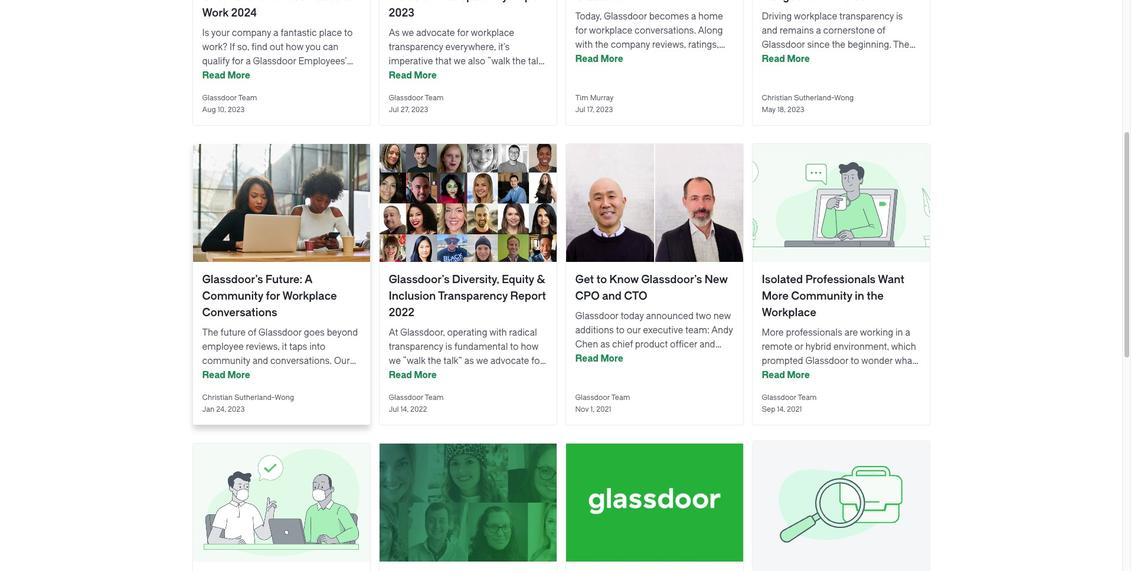Task type: vqa. For each thing, say whether or not it's contained in the screenshot.
here
yes



Task type: describe. For each thing, give the bounding box(es) containing it.
choice
[[202, 70, 233, 81]]

and inside today, glassdoor becomes a home for workplace conversations. along with the company reviews, ratings, and salaries glassdoor is already known for, we're incorporating real...
[[576, 54, 591, 64]]

to inside as we advocate for workplace transparency everywhere, it's imperative that we also "walk the talk" here at glassdoor. glassdoor is committed to representation goals...
[[438, 84, 446, 95]]

sutherland- for it...
[[234, 394, 275, 402]]

2022 inside glassdoor's diversity, equity & inclusion transparency report 2022
[[389, 307, 415, 320]]

driving workplace transparency is and remains a cornerstone of glassdoor since the beginning. the work will always continue, but we are committed to shining...
[[762, 11, 916, 79]]

team for isolated professionals want more community in the workplace
[[798, 394, 817, 402]]

0 vertical spatial chief
[[612, 340, 633, 350]]

a up out
[[273, 28, 278, 38]]

can
[[323, 42, 339, 53]]

glassdoor inside glassdoor team aug 10, 2023
[[202, 94, 237, 102]]

jan
[[202, 406, 215, 414]]

more professionals are working in a remote or hybrid environment, which prompted glassdoor to wonder what employees expect from the workplace moving forward. partnering...
[[762, 328, 916, 409]]

2023 for committed
[[411, 106, 428, 114]]

workplace inside more professionals are working in a remote or hybrid environment, which prompted glassdoor to wonder what employees expect from the workplace moving forward. partnering...
[[762, 384, 806, 395]]

also
[[468, 56, 486, 67]]

team inside glassdoor team jul 27, 2023
[[425, 94, 444, 102]]

"walk inside as we advocate for workplace transparency everywhere, it's imperative that we also "walk the talk" here at glassdoor. glassdoor is committed to representation goals...
[[488, 56, 510, 67]]

more for as we advocate for workplace transparency everywhere, it's imperative that we also "walk the talk" here at glassdoor. glassdoor is committed to representation goals...
[[414, 70, 437, 81]]

read for glassdoor today announced two new additions to our executive team: andy chen as chief product officer and rodrigo oliveira as chief technology officer. these...
[[576, 354, 599, 364]]

fantastic
[[281, 28, 317, 38]]

taps
[[289, 342, 307, 353]]

already
[[682, 54, 713, 64]]

glassdoor.
[[420, 70, 465, 81]]

are inside driving workplace transparency is and remains a cornerstone of glassdoor since the beginning. the work will always continue, but we are committed to shining...
[[902, 54, 916, 64]]

the inside driving workplace transparency is and remains a cornerstone of glassdoor since the beginning. the work will always continue, but we are committed to shining...
[[894, 40, 910, 50]]

real...
[[704, 68, 726, 79]]

talk" inside at glassdoor, operating with radical transparency is fundamental to how we "walk the talk" as we advocate for workplace transparency everywhere. today we continue...
[[444, 356, 462, 367]]

to inside is your company a fantastic place to work? if so, find out how you can qualify for a glassdoor employees' choice award for the...
[[344, 28, 353, 38]]

at
[[410, 70, 418, 81]]

the inside the future of glassdoor goes beyond employee reviews, it taps into community and conversations. our ceo explains what that looks like and how it...
[[202, 328, 218, 338]]

known
[[576, 68, 603, 79]]

technology
[[680, 354, 727, 364]]

will
[[785, 54, 798, 64]]

sep
[[762, 406, 776, 414]]

read more for at glassdoor, operating with radical transparency is fundamental to how we "walk the talk" as we advocate for workplace transparency everywhere. today we continue...
[[389, 370, 437, 381]]

our
[[334, 356, 350, 367]]

18,
[[778, 106, 786, 114]]

and inside get to know glassdoor's new cpo and cto
[[602, 290, 622, 303]]

know
[[610, 273, 639, 286]]

expect
[[811, 370, 839, 381]]

remote
[[762, 342, 793, 353]]

driving
[[762, 11, 792, 22]]

jul for at glassdoor, operating with radical transparency is fundamental to how we "walk the talk" as we advocate for workplace transparency everywhere. today we continue...
[[389, 406, 399, 414]]

read more for glassdoor today announced two new additions to our executive team: andy chen as chief product officer and rodrigo oliveira as chief technology officer. these...
[[576, 354, 624, 364]]

we down fundamental
[[476, 356, 488, 367]]

glassdoor inside is your company a fantastic place to work? if so, find out how you can qualify for a glassdoor employees' choice award for the...
[[253, 56, 296, 67]]

we're
[[621, 68, 643, 79]]

aug
[[202, 106, 216, 114]]

jul for as we advocate for workplace transparency everywhere, it's imperative that we also "walk the talk" here at glassdoor. glassdoor is committed to representation goals...
[[389, 106, 399, 114]]

and inside driving workplace transparency is and remains a cornerstone of glassdoor since the beginning. the work will always continue, but we are committed to shining...
[[762, 25, 778, 36]]

hybrid
[[806, 342, 832, 353]]

glassdoor team nov 1, 2021
[[576, 394, 630, 414]]

workplace inside as we advocate for workplace transparency everywhere, it's imperative that we also "walk the talk" here at glassdoor. glassdoor is committed to representation goals...
[[471, 28, 514, 38]]

it's
[[498, 42, 510, 53]]

transparency up continue...
[[435, 370, 489, 381]]

glassdoor inside as we advocate for workplace transparency everywhere, it's imperative that we also "walk the talk" here at glassdoor. glassdoor is committed to representation goals...
[[467, 70, 510, 81]]

14, for workplace
[[777, 406, 785, 414]]

glassdoor's diversity, equity & inclusion transparency report 2022
[[389, 273, 546, 320]]

team inside glassdoor team aug 10, 2023
[[238, 94, 257, 102]]

qualify
[[202, 56, 230, 67]]

product
[[635, 340, 668, 350]]

are inside more professionals are working in a remote or hybrid environment, which prompted glassdoor to wonder what employees expect from the workplace moving forward. partnering...
[[845, 328, 858, 338]]

fundamental
[[455, 342, 508, 353]]

these...
[[606, 368, 639, 379]]

christian sutherland-wong jan 24, 2023
[[202, 394, 294, 414]]

in inside more professionals are working in a remote or hybrid environment, which prompted glassdoor to wonder what employees expect from the workplace moving forward. partnering...
[[896, 328, 903, 338]]

what inside the future of glassdoor goes beyond employee reviews, it taps into community and conversations. our ceo explains what that looks like and how it...
[[261, 370, 282, 381]]

diversity,
[[452, 273, 499, 286]]

that inside as we advocate for workplace transparency everywhere, it's imperative that we also "walk the talk" here at glassdoor. glassdoor is committed to representation goals...
[[435, 56, 452, 67]]

which
[[891, 342, 916, 353]]

transparency inside driving workplace transparency is and remains a cornerstone of glassdoor since the beginning. the work will always continue, but we are committed to shining...
[[840, 11, 894, 22]]

executive
[[643, 325, 684, 336]]

committed inside driving workplace transparency is and remains a cornerstone of glassdoor since the beginning. the work will always continue, but we are committed to shining...
[[762, 68, 809, 79]]

glassdoor inside the future of glassdoor goes beyond employee reviews, it taps into community and conversations. our ceo explains what that looks like and how it...
[[259, 328, 302, 338]]

advocate inside at glassdoor, operating with radical transparency is fundamental to how we "walk the talk" as we advocate for workplace transparency everywhere. today we continue...
[[491, 356, 529, 367]]

workplace inside glassdoor's future: a community for workplace conversations
[[283, 290, 337, 303]]

more inside more professionals are working in a remote or hybrid environment, which prompted glassdoor to wonder what employees expect from the workplace moving forward. partnering...
[[762, 328, 784, 338]]

workplace inside at glassdoor, operating with radical transparency is fundamental to how we "walk the talk" as we advocate for workplace transparency everywhere. today we continue...
[[389, 370, 432, 381]]

read more for driving workplace transparency is and remains a cornerstone of glassdoor since the beginning. the work will always continue, but we are committed to shining...
[[762, 54, 810, 64]]

here
[[389, 70, 408, 81]]

transparency down glassdoor,
[[389, 342, 443, 353]]

oliveira
[[612, 354, 643, 364]]

the inside isolated professionals want more community in the workplace
[[867, 290, 884, 303]]

2021 for cto
[[596, 406, 612, 414]]

like
[[327, 370, 341, 381]]

more for more professionals are working in a remote or hybrid environment, which prompted glassdoor to wonder what employees expect from the workplace moving forward. partnering...
[[787, 370, 810, 381]]

into
[[310, 342, 326, 353]]

everywhere,
[[446, 42, 496, 53]]

advocate inside as we advocate for workplace transparency everywhere, it's imperative that we also "walk the talk" here at glassdoor. glassdoor is committed to representation goals...
[[416, 28, 455, 38]]

company inside today, glassdoor becomes a home for workplace conversations. along with the company reviews, ratings, and salaries glassdoor is already known for, we're incorporating real...
[[611, 40, 650, 50]]

1 horizontal spatial chief
[[657, 354, 678, 364]]

2 horizontal spatial as
[[646, 354, 655, 364]]

we down at
[[389, 356, 401, 367]]

ceo
[[202, 370, 222, 381]]

team:
[[686, 325, 710, 336]]

the future of glassdoor goes beyond employee reviews, it taps into community and conversations. our ceo explains what that looks like and how it...
[[202, 328, 359, 395]]

representation
[[448, 84, 510, 95]]

cornerstone
[[824, 25, 875, 36]]

out
[[270, 42, 284, 53]]

10,
[[218, 106, 226, 114]]

workplace inside today, glassdoor becomes a home for workplace conversations. along with the company reviews, ratings, and salaries glassdoor is already known for, we're incorporating real...
[[589, 25, 633, 36]]

talk" inside as we advocate for workplace transparency everywhere, it's imperative that we also "walk the talk" here at glassdoor. glassdoor is committed to representation goals...
[[528, 56, 547, 67]]

salaries
[[593, 54, 626, 64]]

we left also
[[454, 56, 466, 67]]

as inside at glassdoor, operating with radical transparency is fundamental to how we "walk the talk" as we advocate for workplace transparency everywhere. today we continue...
[[465, 356, 474, 367]]

conversations
[[202, 307, 277, 320]]

glassdoor's for for
[[202, 273, 263, 286]]

more for the future of glassdoor goes beyond employee reviews, it taps into community and conversations. our ceo explains what that looks like and how it...
[[228, 370, 250, 381]]

to inside driving workplace transparency is and remains a cornerstone of glassdoor since the beginning. the work will always continue, but we are committed to shining...
[[811, 68, 819, 79]]

we right 'as'
[[402, 28, 414, 38]]

glassdoor today announced two new additions to our executive team: andy chen as chief product officer and rodrigo oliveira as chief technology officer. these...
[[576, 311, 733, 379]]

glassdoor inside glassdoor team sep 14, 2021
[[762, 394, 797, 402]]

cto
[[624, 290, 648, 303]]

as
[[389, 28, 400, 38]]

glassdoor inside glassdoor team jul 14, 2022
[[389, 394, 423, 402]]

2023 inside the christian sutherland-wong jan 24, 2023
[[228, 406, 245, 414]]

at glassdoor, operating with radical transparency is fundamental to how we "walk the talk" as we advocate for workplace transparency everywhere. today we continue...
[[389, 328, 543, 395]]

you
[[306, 42, 321, 53]]

a inside today, glassdoor becomes a home for workplace conversations. along with the company reviews, ratings, and salaries glassdoor is already known for, we're incorporating real...
[[691, 11, 696, 22]]

new
[[714, 311, 731, 322]]

officer
[[670, 340, 698, 350]]

glassdoor's for inclusion
[[389, 273, 450, 286]]

a up award
[[246, 56, 251, 67]]

glassdoor inside more professionals are working in a remote or hybrid environment, which prompted glassdoor to wonder what employees expect from the workplace moving forward. partnering...
[[806, 356, 849, 367]]

your
[[211, 28, 230, 38]]

more inside isolated professionals want more community in the workplace
[[762, 290, 789, 303]]

today, glassdoor becomes a home for workplace conversations. along with the company reviews, ratings, and salaries glassdoor is already known for, we're incorporating real...
[[576, 11, 726, 79]]

rodrigo
[[576, 354, 609, 364]]

cpo
[[576, 290, 600, 303]]

is your company a fantastic place to work? if so, find out how you can qualify for a glassdoor employees' choice award for the...
[[202, 28, 353, 81]]

professionals
[[806, 273, 876, 286]]

and up explains
[[253, 356, 268, 367]]

more for is your company a fantastic place to work? if so, find out how you can qualify for a glassdoor employees' choice award for the...
[[228, 70, 250, 81]]

&
[[537, 273, 545, 286]]

remains
[[780, 25, 814, 36]]

for inside today, glassdoor becomes a home for workplace conversations. along with the company reviews, ratings, and salaries glassdoor is already known for, we're incorporating real...
[[576, 25, 587, 36]]

continue...
[[430, 384, 474, 395]]

inclusion
[[389, 290, 436, 303]]

we right today
[[416, 384, 428, 395]]

read for today, glassdoor becomes a home for workplace conversations. along with the company reviews, ratings, and salaries glassdoor is already known for, we're incorporating real...
[[576, 54, 599, 64]]

to inside get to know glassdoor's new cpo and cto
[[597, 273, 607, 286]]

nov
[[576, 406, 589, 414]]

more for driving workplace transparency is and remains a cornerstone of glassdoor since the beginning. the work will always continue, but we are committed to shining...
[[787, 54, 810, 64]]

read for at glassdoor, operating with radical transparency is fundamental to how we "walk the talk" as we advocate for workplace transparency everywhere. today we continue...
[[389, 370, 412, 381]]

the inside more professionals are working in a remote or hybrid environment, which prompted glassdoor to wonder what employees expect from the workplace moving forward. partnering...
[[864, 370, 877, 381]]

the...
[[277, 70, 298, 81]]

for inside as we advocate for workplace transparency everywhere, it's imperative that we also "walk the talk" here at glassdoor. glassdoor is committed to representation goals...
[[457, 28, 469, 38]]

and down our
[[343, 370, 359, 381]]

a inside driving workplace transparency is and remains a cornerstone of glassdoor since the beginning. the work will always continue, but we are committed to shining...
[[816, 25, 821, 36]]

imperative
[[389, 56, 433, 67]]

glassdoor team aug 10, 2023
[[202, 94, 257, 114]]

the inside driving workplace transparency is and remains a cornerstone of glassdoor since the beginning. the work will always continue, but we are committed to shining...
[[832, 40, 846, 50]]

the inside today, glassdoor becomes a home for workplace conversations. along with the company reviews, ratings, and salaries glassdoor is already known for, we're incorporating real...
[[595, 40, 609, 50]]

work?
[[202, 42, 228, 53]]

is inside driving workplace transparency is and remains a cornerstone of glassdoor since the beginning. the work will always continue, but we are committed to shining...
[[897, 11, 903, 22]]

continue,
[[831, 54, 870, 64]]

today
[[389, 384, 414, 395]]

what inside more professionals are working in a remote or hybrid environment, which prompted glassdoor to wonder what employees expect from the workplace moving forward. partnering...
[[895, 356, 916, 367]]

glassdoor's inside get to know glassdoor's new cpo and cto
[[642, 273, 702, 286]]

the inside as we advocate for workplace transparency everywhere, it's imperative that we also "walk the talk" here at glassdoor. glassdoor is committed to representation goals...
[[513, 56, 526, 67]]

of inside driving workplace transparency is and remains a cornerstone of glassdoor since the beginning. the work will always continue, but we are committed to shining...
[[877, 25, 886, 36]]



Task type: locate. For each thing, give the bounding box(es) containing it.
sutherland- down 'shining...'
[[794, 94, 835, 102]]

for inside at glassdoor, operating with radical transparency is fundamental to how we "walk the talk" as we advocate for workplace transparency everywhere. today we continue...
[[532, 356, 543, 367]]

christian for the future of glassdoor goes beyond employee reviews, it taps into community and conversations. our ceo explains what that looks like and how it...
[[202, 394, 233, 402]]

glassdoor's up the conversations
[[202, 273, 263, 286]]

work
[[762, 54, 783, 64]]

chief up oliveira
[[612, 340, 633, 350]]

0 horizontal spatial of
[[248, 328, 256, 338]]

of up beginning.
[[877, 25, 886, 36]]

1 horizontal spatial advocate
[[491, 356, 529, 367]]

14, inside glassdoor team sep 14, 2021
[[777, 406, 785, 414]]

what down which
[[895, 356, 916, 367]]

report
[[510, 290, 546, 303]]

1 horizontal spatial are
[[902, 54, 916, 64]]

1 14, from the left
[[401, 406, 409, 414]]

the down glassdoor,
[[428, 356, 442, 367]]

prompted
[[762, 356, 803, 367]]

looks
[[302, 370, 325, 381]]

0 vertical spatial workplace
[[283, 290, 337, 303]]

as down additions
[[601, 340, 610, 350]]

0 horizontal spatial that
[[284, 370, 300, 381]]

are
[[902, 54, 916, 64], [845, 328, 858, 338]]

0 horizontal spatial 14,
[[401, 406, 409, 414]]

that inside the future of glassdoor goes beyond employee reviews, it taps into community and conversations. our ceo explains what that looks like and how it...
[[284, 370, 300, 381]]

more for at glassdoor, operating with radical transparency is fundamental to how we "walk the talk" as we advocate for workplace transparency everywhere. today we continue...
[[414, 370, 437, 381]]

2023 right 10,
[[228, 106, 245, 114]]

2 community from the left
[[792, 290, 853, 303]]

christian inside christian sutherland-wong may 18, 2023
[[762, 94, 793, 102]]

0 horizontal spatial "walk
[[403, 356, 426, 367]]

0 vertical spatial wong
[[835, 94, 854, 102]]

at
[[389, 328, 398, 338]]

glassdoor up representation
[[467, 70, 510, 81]]

team inside glassdoor team sep 14, 2021
[[798, 394, 817, 402]]

more down isolated
[[762, 290, 789, 303]]

christian sutherland-wong may 18, 2023
[[762, 94, 854, 114]]

read more up known
[[576, 54, 624, 64]]

award
[[235, 70, 261, 81]]

2023
[[228, 106, 245, 114], [411, 106, 428, 114], [596, 106, 613, 114], [788, 106, 805, 114], [228, 406, 245, 414]]

workplace inside driving workplace transparency is and remains a cornerstone of glassdoor since the beginning. the work will always continue, but we are committed to shining...
[[794, 11, 838, 22]]

the up salaries
[[595, 40, 609, 50]]

andy
[[712, 325, 733, 336]]

0 horizontal spatial in
[[855, 290, 865, 303]]

0 vertical spatial "walk
[[488, 56, 510, 67]]

transparency up cornerstone
[[840, 11, 894, 22]]

read more down community
[[202, 370, 250, 381]]

0 vertical spatial advocate
[[416, 28, 455, 38]]

with inside today, glassdoor becomes a home for workplace conversations. along with the company reviews, ratings, and salaries glassdoor is already known for, we're incorporating real...
[[576, 40, 593, 50]]

2023 for choice
[[228, 106, 245, 114]]

the down want at the right of page
[[867, 290, 884, 303]]

0 horizontal spatial with
[[490, 328, 507, 338]]

and
[[762, 25, 778, 36], [576, 54, 591, 64], [602, 290, 622, 303], [700, 340, 716, 350], [253, 356, 268, 367], [343, 370, 359, 381]]

1 vertical spatial talk"
[[444, 356, 462, 367]]

1 vertical spatial committed
[[389, 84, 435, 95]]

for inside glassdoor's future: a community for workplace conversations
[[266, 290, 280, 303]]

transparency inside as we advocate for workplace transparency everywhere, it's imperative that we also "walk the talk" here at glassdoor. glassdoor is committed to representation goals...
[[389, 42, 443, 53]]

talk" up goals...
[[528, 56, 547, 67]]

read for the future of glassdoor goes beyond employee reviews, it taps into community and conversations. our ceo explains what that looks like and how it...
[[202, 370, 226, 381]]

wong inside christian sutherland-wong may 18, 2023
[[835, 94, 854, 102]]

of inside the future of glassdoor goes beyond employee reviews, it taps into community and conversations. our ceo explains what that looks like and how it...
[[248, 328, 256, 338]]

2 horizontal spatial how
[[521, 342, 539, 353]]

0 horizontal spatial as
[[465, 356, 474, 367]]

reviews, down 'becomes'
[[653, 40, 686, 50]]

team for glassdoor's diversity, equity & inclusion transparency report 2022
[[425, 394, 444, 402]]

transparency
[[840, 11, 894, 22], [389, 42, 443, 53], [389, 342, 443, 353], [435, 370, 489, 381]]

1 horizontal spatial with
[[576, 40, 593, 50]]

more for today, glassdoor becomes a home for workplace conversations. along with the company reviews, ratings, and salaries glassdoor is already known for, we're incorporating real...
[[601, 54, 624, 64]]

1 horizontal spatial of
[[877, 25, 886, 36]]

the
[[595, 40, 609, 50], [832, 40, 846, 50], [513, 56, 526, 67], [867, 290, 884, 303], [428, 356, 442, 367], [864, 370, 877, 381]]

glassdoor inside glassdoor team jul 27, 2023
[[389, 94, 423, 102]]

future
[[221, 328, 246, 338]]

1 vertical spatial christian
[[202, 394, 233, 402]]

1 vertical spatial sutherland-
[[234, 394, 275, 402]]

reviews, left it
[[246, 342, 280, 353]]

and up known
[[576, 54, 591, 64]]

glassdoor inside driving workplace transparency is and remains a cornerstone of glassdoor since the beginning. the work will always continue, but we are committed to shining...
[[762, 40, 805, 50]]

1 horizontal spatial "walk
[[488, 56, 510, 67]]

14, for 2022
[[401, 406, 409, 414]]

0 horizontal spatial christian
[[202, 394, 233, 402]]

future:
[[266, 273, 303, 286]]

community inside isolated professionals want more community in the workplace
[[792, 290, 853, 303]]

read more for more professionals are working in a remote or hybrid environment, which prompted glassdoor to wonder what employees expect from the workplace moving forward. partnering...
[[762, 370, 810, 381]]

1 vertical spatial advocate
[[491, 356, 529, 367]]

if
[[230, 42, 235, 53]]

radical
[[509, 328, 537, 338]]

reviews,
[[653, 40, 686, 50], [246, 342, 280, 353]]

company up find
[[232, 28, 271, 38]]

transparency
[[438, 290, 508, 303]]

community down professionals
[[792, 290, 853, 303]]

0 vertical spatial how
[[286, 42, 304, 53]]

glassdoor,
[[400, 328, 445, 338]]

0 vertical spatial in
[[855, 290, 865, 303]]

goes
[[304, 328, 325, 338]]

in down professionals
[[855, 290, 865, 303]]

isolated
[[762, 273, 803, 286]]

2022 down inclusion
[[389, 307, 415, 320]]

read down remains at the right top of the page
[[762, 54, 785, 64]]

24,
[[216, 406, 226, 414]]

is inside at glassdoor, operating with radical transparency is fundamental to how we "walk the talk" as we advocate for workplace transparency everywhere. today we continue...
[[446, 342, 452, 353]]

company inside is your company a fantastic place to work? if so, find out how you can qualify for a glassdoor employees' choice award for the...
[[232, 28, 271, 38]]

1 vertical spatial conversations.
[[270, 356, 332, 367]]

company up salaries
[[611, 40, 650, 50]]

equity
[[502, 273, 534, 286]]

2021 right 'sep'
[[787, 406, 802, 414]]

today,
[[576, 11, 602, 22]]

0 vertical spatial company
[[232, 28, 271, 38]]

2 horizontal spatial glassdoor's
[[642, 273, 702, 286]]

how inside the future of glassdoor goes beyond employee reviews, it taps into community and conversations. our ceo explains what that looks like and how it...
[[202, 384, 220, 395]]

1 vertical spatial company
[[611, 40, 650, 50]]

"walk inside at glassdoor, operating with radical transparency is fundamental to how we "walk the talk" as we advocate for workplace transparency everywhere. today we continue...
[[403, 356, 426, 367]]

the down cornerstone
[[832, 40, 846, 50]]

0 horizontal spatial sutherland-
[[234, 394, 275, 402]]

2023 inside christian sutherland-wong may 18, 2023
[[788, 106, 805, 114]]

a inside more professionals are working in a remote or hybrid environment, which prompted glassdoor to wonder what employees expect from the workplace moving forward. partnering...
[[906, 328, 911, 338]]

more up glassdoor team jul 14, 2022
[[414, 370, 437, 381]]

home
[[699, 11, 723, 22]]

glassdoor right today, on the right of the page
[[604, 11, 647, 22]]

to down glassdoor.
[[438, 84, 446, 95]]

glassdoor's
[[202, 273, 263, 286], [389, 273, 450, 286], [642, 273, 702, 286]]

shining...
[[822, 68, 859, 79]]

read more down imperative
[[389, 70, 437, 81]]

as we advocate for workplace transparency everywhere, it's imperative that we also "walk the talk" here at glassdoor. glassdoor is committed to representation goals...
[[389, 28, 547, 95]]

more up remote
[[762, 328, 784, 338]]

workplace up the it's
[[471, 28, 514, 38]]

christian up 24,
[[202, 394, 233, 402]]

to right get
[[597, 273, 607, 286]]

2022 inside glassdoor team jul 14, 2022
[[410, 406, 427, 414]]

1 horizontal spatial how
[[286, 42, 304, 53]]

how inside is your company a fantastic place to work? if so, find out how you can qualify for a glassdoor employees' choice award for the...
[[286, 42, 304, 53]]

1 horizontal spatial talk"
[[528, 56, 547, 67]]

and down know
[[602, 290, 622, 303]]

community
[[202, 356, 250, 367]]

read for is your company a fantastic place to work? if so, find out how you can qualify for a glassdoor employees' choice award for the...
[[202, 70, 226, 81]]

2023 right 27,
[[411, 106, 428, 114]]

1 horizontal spatial committed
[[762, 68, 809, 79]]

1 horizontal spatial what
[[895, 356, 916, 367]]

chen
[[576, 340, 598, 350]]

the inside at glassdoor, operating with radical transparency is fundamental to how we "walk the talk" as we advocate for workplace transparency everywhere. today we continue...
[[428, 356, 442, 367]]

goals...
[[512, 84, 542, 95]]

jul down today
[[389, 406, 399, 414]]

glassdoor up 'sep'
[[762, 394, 797, 402]]

1 vertical spatial the
[[202, 328, 218, 338]]

the down wonder
[[864, 370, 877, 381]]

in inside isolated professionals want more community in the workplace
[[855, 290, 865, 303]]

0 horizontal spatial reviews,
[[246, 342, 280, 353]]

2023 right 24,
[[228, 406, 245, 414]]

0 vertical spatial christian
[[762, 94, 793, 102]]

jul left '17,'
[[576, 106, 586, 114]]

christian
[[762, 94, 793, 102], [202, 394, 233, 402]]

read more for the future of glassdoor goes beyond employee reviews, it taps into community and conversations. our ceo explains what that looks like and how it...
[[202, 370, 250, 381]]

read more down prompted at the right bottom of page
[[762, 370, 810, 381]]

read for driving workplace transparency is and remains a cornerstone of glassdoor since the beginning. the work will always continue, but we are committed to shining...
[[762, 54, 785, 64]]

1 vertical spatial that
[[284, 370, 300, 381]]

how inside at glassdoor, operating with radical transparency is fundamental to how we "walk the talk" as we advocate for workplace transparency everywhere. today we continue...
[[521, 342, 539, 353]]

0 horizontal spatial are
[[845, 328, 858, 338]]

0 vertical spatial reviews,
[[653, 40, 686, 50]]

find
[[252, 42, 268, 53]]

we
[[402, 28, 414, 38], [888, 54, 900, 64], [454, 56, 466, 67], [389, 356, 401, 367], [476, 356, 488, 367], [416, 384, 428, 395]]

more down imperative
[[414, 70, 437, 81]]

or
[[795, 342, 804, 353]]

jul left 27,
[[389, 106, 399, 114]]

team down award
[[238, 94, 257, 102]]

but
[[872, 54, 886, 64]]

1 vertical spatial 2022
[[410, 406, 427, 414]]

0 horizontal spatial workplace
[[283, 290, 337, 303]]

2 glassdoor's from the left
[[389, 273, 450, 286]]

27,
[[401, 106, 410, 114]]

2 2021 from the left
[[787, 406, 802, 414]]

read for as we advocate for workplace transparency everywhere, it's imperative that we also "walk the talk" here at glassdoor. glassdoor is committed to representation goals...
[[389, 70, 412, 81]]

0 horizontal spatial committed
[[389, 84, 435, 95]]

wong down 'shining...'
[[835, 94, 854, 102]]

1 vertical spatial in
[[896, 328, 903, 338]]

0 vertical spatial with
[[576, 40, 593, 50]]

1 vertical spatial "walk
[[403, 356, 426, 367]]

conversations. inside the future of glassdoor goes beyond employee reviews, it taps into community and conversations. our ceo explains what that looks like and how it...
[[270, 356, 332, 367]]

1,
[[591, 406, 595, 414]]

how down 'radical'
[[521, 342, 539, 353]]

community inside glassdoor's future: a community for workplace conversations
[[202, 290, 263, 303]]

1 vertical spatial wong
[[275, 394, 294, 402]]

sutherland- for shining...
[[794, 94, 835, 102]]

2023 inside glassdoor team jul 27, 2023
[[411, 106, 428, 114]]

glassdoor inside glassdoor team nov 1, 2021
[[576, 394, 610, 402]]

1 horizontal spatial that
[[435, 56, 452, 67]]

0 horizontal spatial 2021
[[596, 406, 612, 414]]

1 vertical spatial are
[[845, 328, 858, 338]]

1 vertical spatial of
[[248, 328, 256, 338]]

to inside the glassdoor today announced two new additions to our executive team: andy chen as chief product officer and rodrigo oliveira as chief technology officer. these...
[[616, 325, 625, 336]]

1 vertical spatial reviews,
[[246, 342, 280, 353]]

0 horizontal spatial how
[[202, 384, 220, 395]]

for up everywhere,
[[457, 28, 469, 38]]

glassdoor's inside glassdoor's diversity, equity & inclusion transparency report 2022
[[389, 273, 450, 286]]

it...
[[222, 384, 234, 395]]

0 vertical spatial committed
[[762, 68, 809, 79]]

1 horizontal spatial wong
[[835, 94, 854, 102]]

0 horizontal spatial glassdoor's
[[202, 273, 263, 286]]

a up which
[[906, 328, 911, 338]]

0 vertical spatial 2022
[[389, 307, 415, 320]]

sutherland- inside christian sutherland-wong may 18, 2023
[[794, 94, 835, 102]]

glassdoor team sep 14, 2021
[[762, 394, 817, 414]]

1 horizontal spatial in
[[896, 328, 903, 338]]

beginning.
[[848, 40, 892, 50]]

community
[[202, 290, 263, 303], [792, 290, 853, 303]]

read more down qualify
[[202, 70, 250, 81]]

conversations. inside today, glassdoor becomes a home for workplace conversations. along with the company reviews, ratings, and salaries glassdoor is already known for, we're incorporating real...
[[635, 25, 696, 36]]

glassdoor team jul 14, 2022
[[389, 394, 444, 414]]

and up technology
[[700, 340, 716, 350]]

1 horizontal spatial reviews,
[[653, 40, 686, 50]]

additions
[[576, 325, 614, 336]]

are up 'environment,'
[[845, 328, 858, 338]]

workplace inside isolated professionals want more community in the workplace
[[762, 307, 817, 320]]

14, down today
[[401, 406, 409, 414]]

14, inside glassdoor team jul 14, 2022
[[401, 406, 409, 414]]

read more down remains at the right top of the page
[[762, 54, 810, 64]]

2023 inside glassdoor team aug 10, 2023
[[228, 106, 245, 114]]

0 horizontal spatial community
[[202, 290, 263, 303]]

glassdoor up will in the top of the page
[[762, 40, 805, 50]]

is inside as we advocate for workplace transparency everywhere, it's imperative that we also "walk the talk" here at glassdoor. glassdoor is committed to representation goals...
[[513, 70, 519, 81]]

and inside the glassdoor today announced two new additions to our executive team: andy chen as chief product officer and rodrigo oliveira as chief technology officer. these...
[[700, 340, 716, 350]]

0 horizontal spatial what
[[261, 370, 282, 381]]

more up the for,
[[601, 54, 624, 64]]

read more
[[576, 54, 624, 64], [762, 54, 810, 64], [202, 70, 250, 81], [389, 70, 437, 81], [576, 354, 624, 364], [202, 370, 250, 381], [389, 370, 437, 381], [762, 370, 810, 381]]

in up which
[[896, 328, 903, 338]]

0 vertical spatial what
[[895, 356, 916, 367]]

glassdoor up we're
[[628, 54, 671, 64]]

1 horizontal spatial as
[[601, 340, 610, 350]]

1 vertical spatial chief
[[657, 354, 678, 364]]

0 vertical spatial that
[[435, 56, 452, 67]]

what right explains
[[261, 370, 282, 381]]

read more for as we advocate for workplace transparency everywhere, it's imperative that we also "walk the talk" here at glassdoor. glassdoor is committed to representation goals...
[[389, 70, 437, 81]]

2021 inside glassdoor team nov 1, 2021
[[596, 406, 612, 414]]

0 horizontal spatial company
[[232, 28, 271, 38]]

1 community from the left
[[202, 290, 263, 303]]

for left 'the...'
[[263, 70, 275, 81]]

and down driving on the right of the page
[[762, 25, 778, 36]]

get to know glassdoor's new cpo and cto
[[576, 273, 728, 303]]

today
[[621, 311, 644, 322]]

1 horizontal spatial glassdoor's
[[389, 273, 450, 286]]

2 14, from the left
[[777, 406, 785, 414]]

jul for today, glassdoor becomes a home for workplace conversations. along with the company reviews, ratings, and salaries glassdoor is already known for, we're incorporating real...
[[576, 106, 586, 114]]

1 vertical spatial workplace
[[762, 307, 817, 320]]

read down chen
[[576, 354, 599, 364]]

0 horizontal spatial the
[[202, 328, 218, 338]]

1 horizontal spatial sutherland-
[[794, 94, 835, 102]]

team right today
[[425, 394, 444, 402]]

tim murray jul 17, 2023
[[576, 94, 614, 114]]

glassdoor's up announced
[[642, 273, 702, 286]]

1 horizontal spatial conversations.
[[635, 25, 696, 36]]

team down glassdoor.
[[425, 94, 444, 102]]

1 vertical spatial what
[[261, 370, 282, 381]]

reviews, inside the future of glassdoor goes beyond employee reviews, it taps into community and conversations. our ceo explains what that looks like and how it...
[[246, 342, 280, 353]]

1 horizontal spatial the
[[894, 40, 910, 50]]

talk" up continue...
[[444, 356, 462, 367]]

workplace up today
[[389, 370, 432, 381]]

get
[[576, 273, 594, 286]]

1 horizontal spatial 2021
[[787, 406, 802, 414]]

1 2021 from the left
[[596, 406, 612, 414]]

1 horizontal spatial company
[[611, 40, 650, 50]]

as down fundamental
[[465, 356, 474, 367]]

2021 for workplace
[[787, 406, 802, 414]]

with up fundamental
[[490, 328, 507, 338]]

2023 down murray
[[596, 106, 613, 114]]

read for more professionals are working in a remote or hybrid environment, which prompted glassdoor to wonder what employees expect from the workplace moving forward. partnering...
[[762, 370, 785, 381]]

the right beginning.
[[894, 40, 910, 50]]

workplace up remains at the right top of the page
[[794, 11, 838, 22]]

wong
[[835, 94, 854, 102], [275, 394, 294, 402]]

team inside glassdoor team nov 1, 2021
[[612, 394, 630, 402]]

read
[[576, 54, 599, 64], [762, 54, 785, 64], [202, 70, 226, 81], [389, 70, 412, 81], [576, 354, 599, 364], [202, 370, 226, 381], [389, 370, 412, 381], [762, 370, 785, 381]]

3 glassdoor's from the left
[[642, 273, 702, 286]]

glassdoor inside the glassdoor today announced two new additions to our executive team: andy chen as chief product officer and rodrigo oliveira as chief technology officer. these...
[[576, 311, 619, 322]]

0 horizontal spatial advocate
[[416, 28, 455, 38]]

2022
[[389, 307, 415, 320], [410, 406, 427, 414]]

1 vertical spatial how
[[521, 342, 539, 353]]

"walk
[[488, 56, 510, 67], [403, 356, 426, 367]]

always
[[800, 54, 829, 64]]

for down today, on the right of the page
[[576, 25, 587, 36]]

team for get to know glassdoor's new cpo and cto
[[612, 394, 630, 402]]

a
[[305, 273, 312, 286]]

read more for today, glassdoor becomes a home for workplace conversations. along with the company reviews, ratings, and salaries glassdoor is already known for, we're incorporating real...
[[576, 54, 624, 64]]

2021 inside glassdoor team sep 14, 2021
[[787, 406, 802, 414]]

read up known
[[576, 54, 599, 64]]

read more up today
[[389, 370, 437, 381]]

of right future
[[248, 328, 256, 338]]

wong for what
[[275, 394, 294, 402]]

for up the everywhere.
[[532, 356, 543, 367]]

0 vertical spatial talk"
[[528, 56, 547, 67]]

team down expect
[[798, 394, 817, 402]]

glassdoor's inside glassdoor's future: a community for workplace conversations
[[202, 273, 263, 286]]

0 vertical spatial are
[[902, 54, 916, 64]]

1 glassdoor's from the left
[[202, 273, 263, 286]]

we inside driving workplace transparency is and remains a cornerstone of glassdoor since the beginning. the work will always continue, but we are committed to shining...
[[888, 54, 900, 64]]

0 vertical spatial conversations.
[[635, 25, 696, 36]]

committed inside as we advocate for workplace transparency everywhere, it's imperative that we also "walk the talk" here at glassdoor. glassdoor is committed to representation goals...
[[389, 84, 435, 95]]

wonder
[[862, 356, 893, 367]]

2023 for for,
[[596, 106, 613, 114]]

employees'
[[298, 56, 347, 67]]

company
[[232, 28, 271, 38], [611, 40, 650, 50]]

read up today
[[389, 370, 412, 381]]

workplace down today, on the right of the page
[[589, 25, 633, 36]]

wong for continue,
[[835, 94, 854, 102]]

read down imperative
[[389, 70, 412, 81]]

jul inside glassdoor team jul 27, 2023
[[389, 106, 399, 114]]

1 horizontal spatial 14,
[[777, 406, 785, 414]]

more up it...
[[228, 370, 250, 381]]

1 horizontal spatial christian
[[762, 94, 793, 102]]

forward.
[[842, 384, 876, 395]]

to inside at glassdoor, operating with radical transparency is fundamental to how we "walk the talk" as we advocate for workplace transparency everywhere. today we continue...
[[510, 342, 519, 353]]

to up from
[[851, 356, 860, 367]]

chief down product
[[657, 354, 678, 364]]

more for glassdoor today announced two new additions to our executive team: andy chen as chief product officer and rodrigo oliveira as chief technology officer. these...
[[601, 354, 624, 364]]

team inside glassdoor team jul 14, 2022
[[425, 394, 444, 402]]

becomes
[[650, 11, 689, 22]]

from
[[841, 370, 862, 381]]

0 vertical spatial sutherland-
[[794, 94, 835, 102]]

ratings,
[[688, 40, 719, 50]]

it
[[282, 342, 287, 353]]

0 horizontal spatial wong
[[275, 394, 294, 402]]

0 vertical spatial of
[[877, 25, 886, 36]]

christian inside the christian sutherland-wong jan 24, 2023
[[202, 394, 233, 402]]

read more for is your company a fantastic place to work? if so, find out how you can qualify for a glassdoor employees' choice award for the...
[[202, 70, 250, 81]]

to down always
[[811, 68, 819, 79]]

to down 'radical'
[[510, 342, 519, 353]]

jul inside glassdoor team jul 14, 2022
[[389, 406, 399, 414]]

for down if at top
[[232, 56, 244, 67]]

reviews, inside today, glassdoor becomes a home for workplace conversations. along with the company reviews, ratings, and salaries glassdoor is already known for, we're incorporating real...
[[653, 40, 686, 50]]

glassdoor down out
[[253, 56, 296, 67]]

1 horizontal spatial community
[[792, 290, 853, 303]]

glassdoor's future: a community for workplace conversations
[[202, 273, 337, 320]]

explains
[[224, 370, 259, 381]]

0 horizontal spatial talk"
[[444, 356, 462, 367]]

working
[[860, 328, 894, 338]]

0 vertical spatial the
[[894, 40, 910, 50]]

with down today, on the right of the page
[[576, 40, 593, 50]]

to inside more professionals are working in a remote or hybrid environment, which prompted glassdoor to wonder what employees expect from the workplace moving forward. partnering...
[[851, 356, 860, 367]]

tim
[[576, 94, 589, 102]]

employee
[[202, 342, 244, 353]]

christian up 18,
[[762, 94, 793, 102]]

is inside today, glassdoor becomes a home for workplace conversations. along with the company reviews, ratings, and salaries glassdoor is already known for, we're incorporating real...
[[673, 54, 680, 64]]

with inside at glassdoor, operating with radical transparency is fundamental to how we "walk the talk" as we advocate for workplace transparency everywhere. today we continue...
[[490, 328, 507, 338]]

a left home
[[691, 11, 696, 22]]

two
[[696, 311, 712, 322]]

committed down will in the top of the page
[[762, 68, 809, 79]]

0 horizontal spatial conversations.
[[270, 356, 332, 367]]

1 vertical spatial with
[[490, 328, 507, 338]]

glassdoor team jul 27, 2023
[[389, 94, 444, 114]]

jul inside tim murray jul 17, 2023
[[576, 106, 586, 114]]

beyond
[[327, 328, 358, 338]]

1 horizontal spatial workplace
[[762, 307, 817, 320]]

to left our
[[616, 325, 625, 336]]

partnering...
[[762, 399, 813, 409]]

14, right 'sep'
[[777, 406, 785, 414]]

officer.
[[576, 368, 605, 379]]

0 horizontal spatial chief
[[612, 340, 633, 350]]

christian for driving workplace transparency is and remains a cornerstone of glassdoor since the beginning. the work will always continue, but we are committed to shining...
[[762, 94, 793, 102]]

environment,
[[834, 342, 889, 353]]

2 vertical spatial how
[[202, 384, 220, 395]]

along
[[698, 25, 723, 36]]



